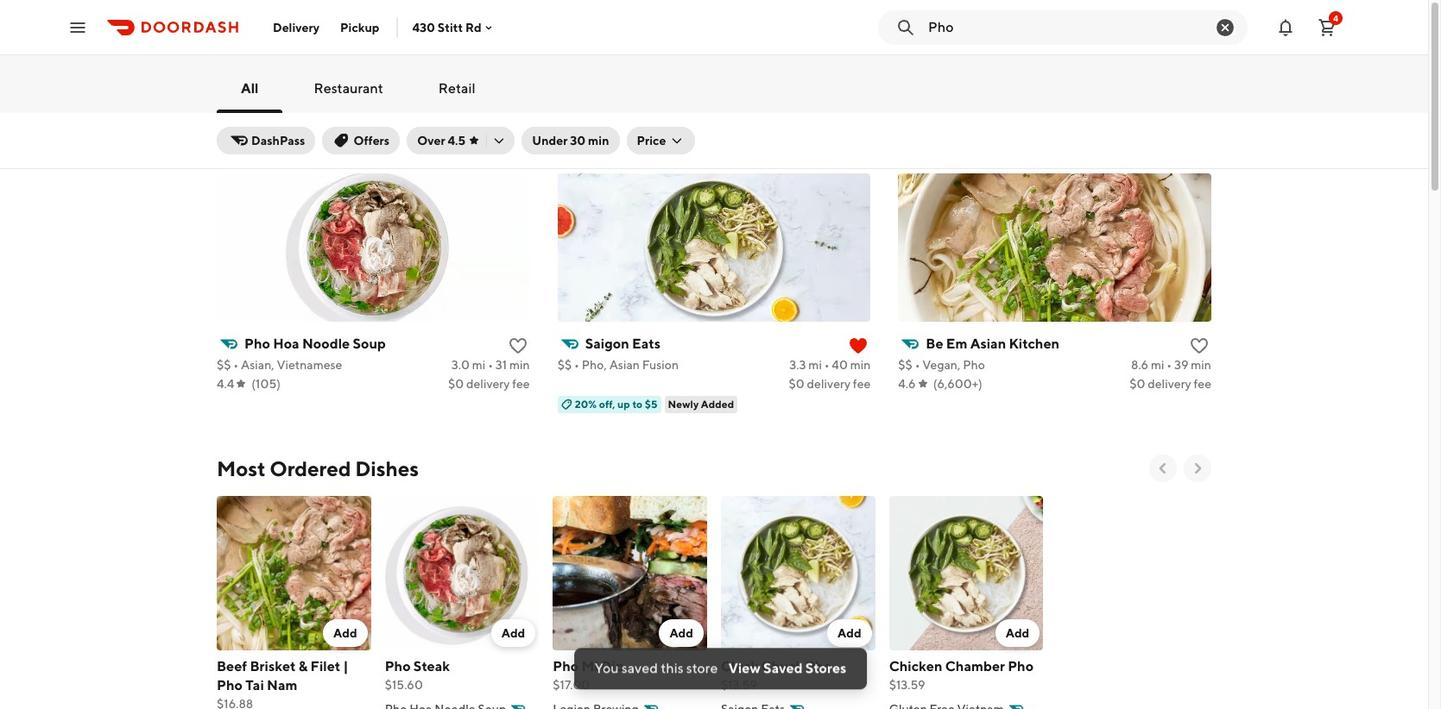 Task type: describe. For each thing, give the bounding box(es) containing it.
$5
[[645, 398, 658, 411]]

over 4.5 button
[[407, 127, 515, 155]]

under 30 min
[[532, 134, 609, 148]]

1 vertical spatial asian
[[609, 358, 640, 372]]

min inside under 30 min button
[[588, 134, 609, 148]]

2 mi from the left
[[809, 358, 822, 372]]

noodle
[[302, 336, 350, 352]]

dishes
[[355, 457, 419, 481]]

saigon eats
[[585, 336, 661, 352]]

dashpass
[[251, 134, 305, 148]]

pho inside beef brisket & filet | pho tai nam
[[217, 678, 243, 694]]

offers button
[[322, 127, 400, 155]]

min for saigon eats
[[850, 358, 871, 372]]

$​0 for pho hoa noodle soup
[[448, 377, 464, 391]]

mi for noodle
[[472, 358, 486, 372]]

2 fee from the left
[[853, 377, 871, 391]]

price
[[637, 134, 666, 148]]

pho mi dip $17.00
[[553, 659, 624, 692]]

under
[[532, 134, 568, 148]]

cluck chuck pho $13.59
[[721, 659, 832, 692]]

430 stitt rd
[[412, 20, 482, 34]]

this
[[661, 660, 684, 677]]

chicken chamber pho $13.59
[[889, 659, 1034, 692]]

add for cluck chuck pho
[[838, 627, 862, 641]]

chuck
[[761, 659, 803, 675]]

pickup
[[340, 20, 380, 34]]

clear search input image
[[1215, 17, 1236, 38]]

31
[[496, 358, 507, 372]]

40
[[832, 358, 848, 372]]

$$ for pho hoa noodle soup
[[217, 358, 231, 372]]

0 vertical spatial asian
[[971, 336, 1006, 352]]

beef
[[217, 659, 247, 675]]

added
[[701, 398, 734, 411]]

3.0 mi • 31 min
[[452, 358, 530, 372]]

over 4.5
[[417, 134, 466, 148]]

open menu image
[[67, 17, 88, 38]]

8.6
[[1131, 358, 1149, 372]]

delivery
[[273, 20, 320, 34]]

$​0 for saigon eats
[[789, 377, 805, 391]]

offers
[[354, 134, 390, 148]]

dip
[[601, 659, 624, 675]]

20%
[[575, 398, 597, 411]]

$13.59 for chicken chamber pho
[[889, 679, 925, 692]]

hoa
[[273, 336, 299, 352]]

newly added
[[668, 398, 734, 411]]

3 add from the left
[[670, 627, 693, 641]]

restaurant
[[314, 80, 383, 97]]

saved
[[764, 660, 803, 677]]

$$ • asian, vietnamese
[[217, 358, 342, 372]]

$17.00
[[553, 679, 590, 692]]

mi for asian
[[1151, 358, 1165, 372]]

pho steak $15.60
[[385, 659, 450, 692]]

2 $​0 delivery fee from the left
[[789, 377, 871, 391]]

stitt
[[438, 20, 463, 34]]

click to add this store to your saved list image
[[1189, 336, 1210, 357]]

4.6
[[898, 377, 916, 391]]

vietnamese
[[277, 358, 342, 372]]

$13.59 for cluck chuck pho
[[721, 679, 757, 692]]

delivery for noodle
[[466, 377, 510, 391]]

under 30 min button
[[522, 127, 620, 155]]

4 button
[[1310, 10, 1345, 44]]

price button
[[627, 127, 696, 155]]

(6,600+)
[[933, 377, 983, 391]]

4.5
[[448, 134, 466, 148]]

be em asian kitchen
[[926, 336, 1060, 352]]

previous button of carousel image
[[1155, 460, 1172, 478]]

39
[[1175, 358, 1189, 372]]

view saved stores button
[[728, 659, 847, 678]]

view saved stores
[[728, 660, 847, 677]]

filet
[[311, 659, 341, 675]]

$$ for be em asian kitchen
[[898, 358, 913, 372]]

$​0 for be em asian kitchen
[[1130, 377, 1146, 391]]

pho up asian,
[[244, 336, 270, 352]]

stores
[[806, 660, 847, 677]]

vegan,
[[923, 358, 961, 372]]

eats
[[632, 336, 661, 352]]

saved
[[622, 660, 658, 677]]

$$ • pho, asian fusion
[[558, 358, 679, 372]]

add for chicken chamber pho
[[1006, 627, 1030, 641]]

3.0
[[452, 358, 470, 372]]

4 • from the left
[[824, 358, 830, 372]]



Task type: vqa. For each thing, say whether or not it's contained in the screenshot.
Cat Meals BUTTON
no



Task type: locate. For each thing, give the bounding box(es) containing it.
$​0 delivery fee down 3.0 mi • 31 min
[[448, 377, 530, 391]]

2 horizontal spatial $​0
[[1130, 377, 1146, 391]]

0 horizontal spatial $​0 delivery fee
[[448, 377, 530, 391]]

2 add from the left
[[502, 627, 525, 641]]

• left 40
[[824, 358, 830, 372]]

1 items, open order cart image
[[1317, 17, 1338, 38]]

2 horizontal spatial $​0 delivery fee
[[1130, 377, 1212, 391]]

steak
[[414, 659, 450, 675]]

0 horizontal spatial $​0
[[448, 377, 464, 391]]

chamber
[[945, 659, 1005, 675]]

dashpass button
[[217, 127, 316, 155]]

fee for kitchen
[[1194, 377, 1212, 391]]

all
[[241, 80, 259, 97]]

0 horizontal spatial $13.59
[[721, 679, 757, 692]]

$​0 delivery fee for asian
[[1130, 377, 1212, 391]]

min
[[588, 134, 609, 148], [510, 358, 530, 372], [850, 358, 871, 372], [1191, 358, 1212, 372]]

$13.59 inside the cluck chuck pho $13.59
[[721, 679, 757, 692]]

min right 30
[[588, 134, 609, 148]]

click to add this store to your saved list image
[[508, 336, 528, 357]]

asian,
[[241, 358, 274, 372]]

view
[[728, 660, 761, 677]]

$​0 down 3.3
[[789, 377, 805, 391]]

$​0 delivery fee down 3.3 mi • 40 min
[[789, 377, 871, 391]]

delivery down 3.3 mi • 40 min
[[807, 377, 851, 391]]

em
[[946, 336, 968, 352]]

$​0 delivery fee down 8.6 mi • 39 min
[[1130, 377, 1212, 391]]

rd
[[465, 20, 482, 34]]

4 add from the left
[[838, 627, 862, 641]]

2 $$ from the left
[[558, 358, 572, 372]]

$13.59 inside "chicken chamber pho $13.59"
[[889, 679, 925, 692]]

|
[[343, 659, 349, 675]]

pho inside "chicken chamber pho $13.59"
[[1008, 659, 1034, 675]]

most ordered dishes
[[217, 457, 419, 481]]

chicken
[[889, 659, 943, 675]]

3 $​0 delivery fee from the left
[[1130, 377, 1212, 391]]

1 delivery from the left
[[466, 377, 510, 391]]

saigon
[[585, 336, 629, 352]]

$13.59 down view at the bottom
[[721, 679, 757, 692]]

4
[[1333, 13, 1339, 23]]

asian down saigon eats
[[609, 358, 640, 372]]

all button
[[231, 75, 269, 103]]

1 horizontal spatial asian
[[971, 336, 1006, 352]]

pho
[[244, 336, 270, 352], [963, 358, 985, 372], [385, 659, 411, 675], [553, 659, 579, 675], [806, 659, 832, 675], [1008, 659, 1034, 675], [217, 678, 243, 694]]

pho inside pho steak $15.60
[[385, 659, 411, 675]]

2 • from the left
[[488, 358, 493, 372]]

pho hoa noodle soup
[[244, 336, 386, 352]]

3 fee from the left
[[1194, 377, 1212, 391]]

$13.59
[[721, 679, 757, 692], [889, 679, 925, 692]]

restaurant button
[[304, 75, 394, 103]]

fee down 8.6 mi • 39 min
[[1194, 377, 1212, 391]]

tai
[[245, 678, 264, 694]]

2 delivery from the left
[[807, 377, 851, 391]]

up
[[618, 398, 630, 411]]

3.3
[[790, 358, 806, 372]]

1 horizontal spatial $​0
[[789, 377, 805, 391]]

3 delivery from the left
[[1148, 377, 1192, 391]]

min down click to add this store to your saved list icon
[[1191, 358, 1212, 372]]

1 $​0 delivery fee from the left
[[448, 377, 530, 391]]

over
[[417, 134, 445, 148]]

$$
[[217, 358, 231, 372], [558, 358, 572, 372], [898, 358, 913, 372]]

mi right the "8.6"
[[1151, 358, 1165, 372]]

pho,
[[582, 358, 607, 372]]

min for pho hoa noodle soup
[[510, 358, 530, 372]]

be
[[926, 336, 944, 352]]

click to remove this store from your saved list image
[[848, 336, 869, 357]]

you
[[595, 660, 619, 677]]

off,
[[599, 398, 615, 411]]

$​0 delivery fee
[[448, 377, 530, 391], [789, 377, 871, 391], [1130, 377, 1212, 391]]

2 horizontal spatial mi
[[1151, 358, 1165, 372]]

20% off, up to $5
[[575, 398, 658, 411]]

1 horizontal spatial $​0 delivery fee
[[789, 377, 871, 391]]

1 horizontal spatial $$
[[558, 358, 572, 372]]

$$ • vegan, pho
[[898, 358, 985, 372]]

0 horizontal spatial $$
[[217, 358, 231, 372]]

0 horizontal spatial asian
[[609, 358, 640, 372]]

store
[[686, 660, 718, 677]]

cluck
[[721, 659, 758, 675]]

you saved this store
[[595, 660, 718, 677]]

2 horizontal spatial $$
[[898, 358, 913, 372]]

3 $​0 from the left
[[1130, 377, 1146, 391]]

2 $​0 from the left
[[789, 377, 805, 391]]

3 $$ from the left
[[898, 358, 913, 372]]

pickup button
[[330, 13, 390, 41]]

1 horizontal spatial mi
[[809, 358, 822, 372]]

3 mi from the left
[[1151, 358, 1165, 372]]

delivery down 8.6 mi • 39 min
[[1148, 377, 1192, 391]]

fee for soup
[[512, 377, 530, 391]]

6 • from the left
[[1167, 358, 1172, 372]]

add
[[333, 627, 357, 641], [502, 627, 525, 641], [670, 627, 693, 641], [838, 627, 862, 641], [1006, 627, 1030, 641]]

$13.59 down 'chicken'
[[889, 679, 925, 692]]

mi
[[582, 659, 598, 675]]

• left 39
[[1167, 358, 1172, 372]]

pho down beef
[[217, 678, 243, 694]]

fee down 3.3 mi • 40 min
[[853, 377, 871, 391]]

delivery down 3.0 mi • 31 min
[[466, 377, 510, 391]]

pho right saved
[[806, 659, 832, 675]]

0 horizontal spatial delivery
[[466, 377, 510, 391]]

add for pho steak
[[502, 627, 525, 641]]

pho right chamber
[[1008, 659, 1034, 675]]

most
[[217, 457, 266, 481]]

fusion
[[642, 358, 679, 372]]

delivery for asian
[[1148, 377, 1192, 391]]

$$ up 4.4 at the left of page
[[217, 358, 231, 372]]

3.3 mi • 40 min
[[790, 358, 871, 372]]

5 add from the left
[[1006, 627, 1030, 641]]

pho up (6,600+)
[[963, 358, 985, 372]]

delivery
[[466, 377, 510, 391], [807, 377, 851, 391], [1148, 377, 1192, 391]]

retail button
[[428, 75, 486, 103]]

Store search: begin typing to search for stores available on DoorDash text field
[[928, 18, 1198, 37]]

next button of carousel image
[[1189, 460, 1207, 478]]

nam
[[267, 678, 298, 694]]

430 stitt rd button
[[412, 20, 495, 34]]

• up 4.6
[[915, 358, 920, 372]]

0 horizontal spatial mi
[[472, 358, 486, 372]]

0 horizontal spatial fee
[[512, 377, 530, 391]]

mi
[[472, 358, 486, 372], [809, 358, 822, 372], [1151, 358, 1165, 372]]

pho inside the cluck chuck pho $13.59
[[806, 659, 832, 675]]

1 add from the left
[[333, 627, 357, 641]]

&
[[299, 659, 308, 675]]

newly
[[668, 398, 699, 411]]

2 horizontal spatial delivery
[[1148, 377, 1192, 391]]

ordered
[[270, 457, 351, 481]]

$15.60
[[385, 679, 423, 692]]

$$ for saigon eats
[[558, 358, 572, 372]]

pho up $17.00
[[553, 659, 579, 675]]

• left pho, in the left of the page
[[574, 358, 579, 372]]

• left "31"
[[488, 358, 493, 372]]

430
[[412, 20, 435, 34]]

retail
[[439, 80, 476, 97]]

brisket
[[250, 659, 296, 675]]

1 horizontal spatial fee
[[853, 377, 871, 391]]

3 • from the left
[[574, 358, 579, 372]]

kitchen
[[1009, 336, 1060, 352]]

1 $13.59 from the left
[[721, 679, 757, 692]]

$​0
[[448, 377, 464, 391], [789, 377, 805, 391], [1130, 377, 1146, 391]]

30
[[570, 134, 586, 148]]

1 horizontal spatial $13.59
[[889, 679, 925, 692]]

1 fee from the left
[[512, 377, 530, 391]]

$$ left pho, in the left of the page
[[558, 358, 572, 372]]

min down click to remove this store from your saved list icon
[[850, 358, 871, 372]]

to
[[633, 398, 643, 411]]

min right "31"
[[510, 358, 530, 372]]

1 horizontal spatial delivery
[[807, 377, 851, 391]]

notification bell image
[[1276, 17, 1296, 38]]

2 horizontal spatial fee
[[1194, 377, 1212, 391]]

fee
[[512, 377, 530, 391], [853, 377, 871, 391], [1194, 377, 1212, 391]]

pho inside pho mi dip $17.00
[[553, 659, 579, 675]]

mi right 3.0
[[472, 358, 486, 372]]

5 • from the left
[[915, 358, 920, 372]]

fee down 3.0 mi • 31 min
[[512, 377, 530, 391]]

beef brisket & filet | pho tai nam
[[217, 659, 349, 694]]

soup
[[353, 336, 386, 352]]

pho up $15.60
[[385, 659, 411, 675]]

$$ up 4.6
[[898, 358, 913, 372]]

• left asian,
[[233, 358, 239, 372]]

1 • from the left
[[233, 358, 239, 372]]

$​0 down the "8.6"
[[1130, 377, 1146, 391]]

8.6 mi • 39 min
[[1131, 358, 1212, 372]]

min for be em asian kitchen
[[1191, 358, 1212, 372]]

asian right em
[[971, 336, 1006, 352]]

1 $$ from the left
[[217, 358, 231, 372]]

delivery button
[[263, 13, 330, 41]]

•
[[233, 358, 239, 372], [488, 358, 493, 372], [574, 358, 579, 372], [824, 358, 830, 372], [915, 358, 920, 372], [1167, 358, 1172, 372]]

2 $13.59 from the left
[[889, 679, 925, 692]]

$​0 down 3.0
[[448, 377, 464, 391]]

4.4
[[217, 377, 234, 391]]

mi right 3.3
[[809, 358, 822, 372]]

$​0 delivery fee for noodle
[[448, 377, 530, 391]]

1 $​0 from the left
[[448, 377, 464, 391]]

1 mi from the left
[[472, 358, 486, 372]]



